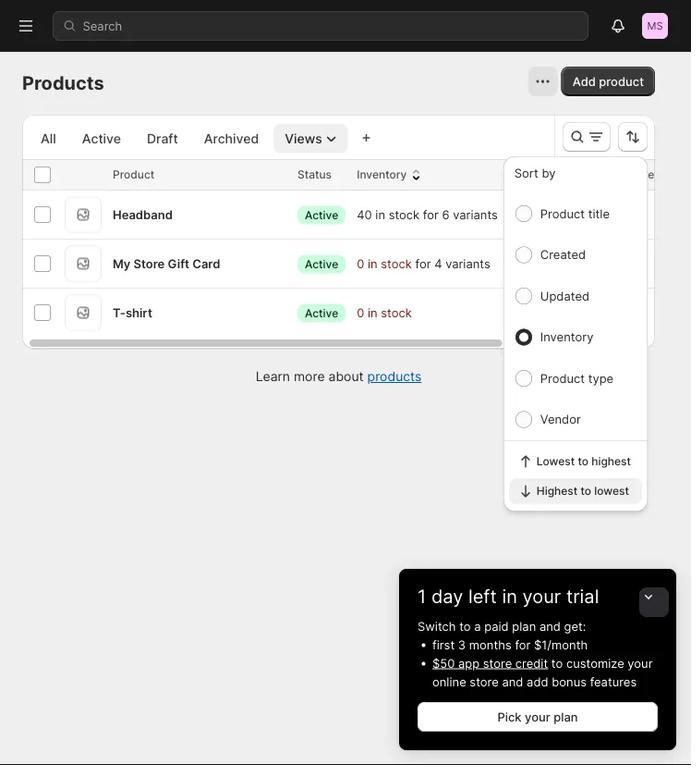 Task type: describe. For each thing, give the bounding box(es) containing it.
product for product
[[113, 168, 155, 181]]

products
[[22, 72, 104, 94]]

months
[[470, 637, 512, 652]]

product button
[[113, 166, 173, 184]]

highest
[[592, 455, 632, 468]]

first
[[433, 637, 455, 652]]

$50 app store credit link
[[433, 656, 549, 670]]

sales channels
[[510, 168, 589, 181]]

$50
[[433, 656, 455, 670]]

plan inside pick your plan link
[[554, 710, 579, 724]]

in for 0 in stock for 4 variants
[[368, 256, 378, 271]]

1 day left in your trial button
[[400, 569, 677, 608]]

all
[[41, 130, 56, 146]]

search button
[[53, 11, 589, 41]]

variants for 0 in stock for 4 variants
[[446, 256, 491, 271]]

t-shirt link
[[113, 303, 153, 322]]

lowest to highest button
[[510, 449, 643, 475]]

and for store
[[503, 674, 524, 689]]

$50 app store credit
[[433, 656, 549, 670]]

products
[[368, 369, 422, 384]]

to customize your online store and add bonus features
[[433, 656, 654, 689]]

add
[[573, 74, 597, 88]]

sort
[[515, 166, 539, 180]]

pick
[[498, 710, 522, 724]]

left
[[469, 585, 498, 608]]

pick your plan link
[[418, 702, 659, 732]]

day
[[432, 585, 464, 608]]

6
[[443, 207, 450, 222]]

updated
[[541, 289, 590, 303]]

2 vertical spatial your
[[525, 710, 551, 724]]

tab list containing all
[[30, 122, 348, 153]]

title
[[589, 206, 611, 221]]

t-
[[113, 305, 126, 320]]

first 3 months for $1/month
[[433, 637, 589, 652]]

app
[[459, 656, 480, 670]]

0 vertical spatial store
[[484, 656, 513, 670]]

in for 0 in stock
[[368, 305, 378, 320]]

stock for 40 in stock
[[389, 207, 420, 222]]

switch
[[418, 619, 457, 633]]

archived link
[[193, 123, 270, 153]]

add product link
[[562, 67, 656, 96]]

gift
[[168, 256, 190, 271]]

customize
[[567, 656, 625, 670]]

product for product title
[[541, 206, 586, 221]]

in inside dropdown button
[[503, 585, 518, 608]]

1 day left in your trial element
[[400, 617, 677, 750]]

views
[[285, 130, 323, 146]]

1
[[418, 585, 427, 608]]

active inside "tab list"
[[82, 130, 121, 146]]

all link
[[30, 123, 67, 153]]

headband link
[[113, 205, 173, 224]]

inventory button
[[357, 166, 426, 184]]

highest to lowest button
[[510, 478, 643, 504]]

features
[[591, 674, 638, 689]]

3
[[459, 637, 466, 652]]

active for my store gift card
[[305, 257, 339, 270]]

my
[[113, 256, 131, 271]]

sales
[[510, 168, 538, 181]]

product
[[600, 74, 645, 88]]

lowest to highest
[[537, 455, 632, 468]]



Task type: locate. For each thing, give the bounding box(es) containing it.
1 vertical spatial store
[[470, 674, 499, 689]]

1 vertical spatial product
[[541, 206, 586, 221]]

0 vertical spatial 0
[[357, 256, 365, 271]]

in right left
[[503, 585, 518, 608]]

by
[[543, 166, 556, 180]]

t-shirt
[[113, 305, 153, 320]]

trial
[[567, 585, 600, 608]]

2 vertical spatial product
[[541, 371, 586, 385]]

vendor
[[541, 412, 582, 426]]

0 for 0 in stock
[[357, 305, 365, 320]]

created
[[541, 247, 587, 262]]

0 vertical spatial stock
[[389, 207, 420, 222]]

inventory down 'updated' at right
[[541, 330, 594, 344]]

1 horizontal spatial inventory
[[541, 330, 594, 344]]

0 down 40
[[357, 256, 365, 271]]

active
[[82, 130, 121, 146], [305, 208, 339, 221], [305, 257, 339, 270], [305, 306, 339, 319]]

stock for 0 in stock
[[381, 256, 412, 271]]

tab list
[[30, 122, 348, 153]]

lowest
[[537, 455, 576, 468]]

0 in stock for 4 variants
[[357, 256, 491, 271]]

inventory
[[357, 168, 407, 181], [541, 330, 594, 344]]

my store gift card
[[113, 256, 221, 271]]

0 vertical spatial variants
[[454, 207, 498, 222]]

add
[[527, 674, 549, 689]]

1 0 from the top
[[357, 256, 365, 271]]

product inside button
[[113, 168, 155, 181]]

1 day left in your trial
[[418, 585, 600, 608]]

1 vertical spatial plan
[[554, 710, 579, 724]]

and inside to customize your online store and add bonus features
[[503, 674, 524, 689]]

1 horizontal spatial plan
[[554, 710, 579, 724]]

to for switch
[[460, 619, 471, 633]]

to for lowest
[[579, 455, 589, 468]]

1 vertical spatial for
[[416, 256, 432, 271]]

more
[[294, 369, 325, 384]]

2 vertical spatial for
[[516, 637, 531, 652]]

1 vertical spatial inventory
[[541, 330, 594, 344]]

online
[[433, 674, 467, 689]]

2 0 from the top
[[357, 305, 365, 320]]

your
[[523, 585, 562, 608], [628, 656, 654, 670], [525, 710, 551, 724]]

in down 40
[[368, 256, 378, 271]]

your right pick
[[525, 710, 551, 724]]

and for plan
[[540, 619, 561, 633]]

card
[[193, 256, 221, 271]]

0 horizontal spatial and
[[503, 674, 524, 689]]

highest to lowest
[[537, 484, 630, 498]]

1 vertical spatial stock
[[381, 256, 412, 271]]

type
[[589, 371, 614, 385]]

stock right 40
[[389, 207, 420, 222]]

product type
[[541, 371, 614, 385]]

learn more about products
[[256, 369, 422, 384]]

store inside to customize your online store and add bonus features
[[470, 674, 499, 689]]

0 up about
[[357, 305, 365, 320]]

draft
[[147, 130, 178, 146]]

your inside dropdown button
[[523, 585, 562, 608]]

store down "months" at the right bottom of the page
[[484, 656, 513, 670]]

add product
[[573, 74, 645, 88]]

0 vertical spatial product
[[113, 168, 155, 181]]

variants right 4 in the right top of the page
[[446, 256, 491, 271]]

your up "features"
[[628, 656, 654, 670]]

search
[[83, 19, 122, 33]]

for for 40 in stock
[[424, 207, 439, 222]]

1 horizontal spatial and
[[540, 619, 561, 633]]

a
[[475, 619, 482, 633]]

switch to a paid plan and get:
[[418, 619, 587, 633]]

get:
[[565, 619, 587, 633]]

40 in stock for 6 variants
[[357, 207, 498, 222]]

lowest
[[595, 484, 630, 498]]

pick your plan
[[498, 710, 579, 724]]

stock down 0 in stock for 4 variants
[[381, 305, 412, 320]]

about
[[329, 369, 364, 384]]

for for 0 in stock
[[416, 256, 432, 271]]

your left trial
[[523, 585, 562, 608]]

0 vertical spatial your
[[523, 585, 562, 608]]

bonus
[[552, 674, 587, 689]]

my store image
[[643, 13, 669, 39]]

product left title
[[541, 206, 586, 221]]

variants for 40 in stock for 6 variants
[[454, 207, 498, 222]]

views button
[[274, 123, 348, 153]]

4
[[435, 256, 443, 271]]

variants right 6 on the right
[[454, 207, 498, 222]]

stock left 4 in the right top of the page
[[381, 256, 412, 271]]

credit
[[516, 656, 549, 670]]

to down $1/month
[[552, 656, 564, 670]]

to right lowest
[[579, 455, 589, 468]]

your inside to customize your online store and add bonus features
[[628, 656, 654, 670]]

1 vertical spatial 0
[[357, 305, 365, 320]]

my store gift card link
[[113, 254, 221, 273]]

0 horizontal spatial inventory
[[357, 168, 407, 181]]

headband
[[113, 207, 173, 222]]

store down $50 app store credit link
[[470, 674, 499, 689]]

highest
[[537, 484, 578, 498]]

for left 6 on the right
[[424, 207, 439, 222]]

product up headband
[[113, 168, 155, 181]]

in
[[376, 207, 386, 222], [368, 256, 378, 271], [368, 305, 378, 320], [503, 585, 518, 608]]

plan
[[513, 619, 537, 633], [554, 710, 579, 724]]

1 vertical spatial your
[[628, 656, 654, 670]]

0 for 0 in stock for 4 variants
[[357, 256, 365, 271]]

0
[[357, 256, 365, 271], [357, 305, 365, 320]]

0 in stock
[[357, 305, 412, 320]]

status
[[298, 168, 332, 181]]

channels
[[541, 168, 589, 181]]

to left 'a'
[[460, 619, 471, 633]]

40
[[357, 207, 372, 222]]

0 vertical spatial plan
[[513, 619, 537, 633]]

and
[[540, 619, 561, 633], [503, 674, 524, 689]]

products link
[[368, 369, 422, 384]]

archived
[[204, 130, 259, 146]]

to for highest
[[581, 484, 592, 498]]

product for product type
[[541, 371, 586, 385]]

and up $1/month
[[540, 619, 561, 633]]

for
[[424, 207, 439, 222], [416, 256, 432, 271], [516, 637, 531, 652]]

stock
[[389, 207, 420, 222], [381, 256, 412, 271], [381, 305, 412, 320]]

learn
[[256, 369, 290, 384]]

plan up first 3 months for $1/month
[[513, 619, 537, 633]]

in right 40
[[376, 207, 386, 222]]

active for t-shirt
[[305, 306, 339, 319]]

ms button
[[641, 11, 671, 41]]

for inside 1 day left in your trial element
[[516, 637, 531, 652]]

to left lowest
[[581, 484, 592, 498]]

active link
[[71, 123, 132, 153]]

0 vertical spatial inventory
[[357, 168, 407, 181]]

store
[[484, 656, 513, 670], [470, 674, 499, 689]]

inventory up 40
[[357, 168, 407, 181]]

inventory inside button
[[357, 168, 407, 181]]

shirt
[[126, 305, 153, 320]]

plan down bonus
[[554, 710, 579, 724]]

variants
[[454, 207, 498, 222], [446, 256, 491, 271]]

in for 40 in stock for 6 variants
[[376, 207, 386, 222]]

paid
[[485, 619, 509, 633]]

product left type
[[541, 371, 586, 385]]

sort by
[[515, 166, 556, 180]]

markets
[[622, 168, 665, 181]]

to inside to customize your online store and add bonus features
[[552, 656, 564, 670]]

0 horizontal spatial plan
[[513, 619, 537, 633]]

draft link
[[136, 123, 189, 153]]

store
[[134, 256, 165, 271]]

$1/month
[[535, 637, 589, 652]]

active for headband
[[305, 208, 339, 221]]

for up credit
[[516, 637, 531, 652]]

0 vertical spatial and
[[540, 619, 561, 633]]

in up products 'link'
[[368, 305, 378, 320]]

1 vertical spatial variants
[[446, 256, 491, 271]]

product title
[[541, 206, 611, 221]]

and left add
[[503, 674, 524, 689]]

2 vertical spatial stock
[[381, 305, 412, 320]]

0 vertical spatial for
[[424, 207, 439, 222]]

for left 4 in the right top of the page
[[416, 256, 432, 271]]

to
[[579, 455, 589, 468], [581, 484, 592, 498], [460, 619, 471, 633], [552, 656, 564, 670]]

1 vertical spatial and
[[503, 674, 524, 689]]



Task type: vqa. For each thing, say whether or not it's contained in the screenshot.
Active associated with Headband
yes



